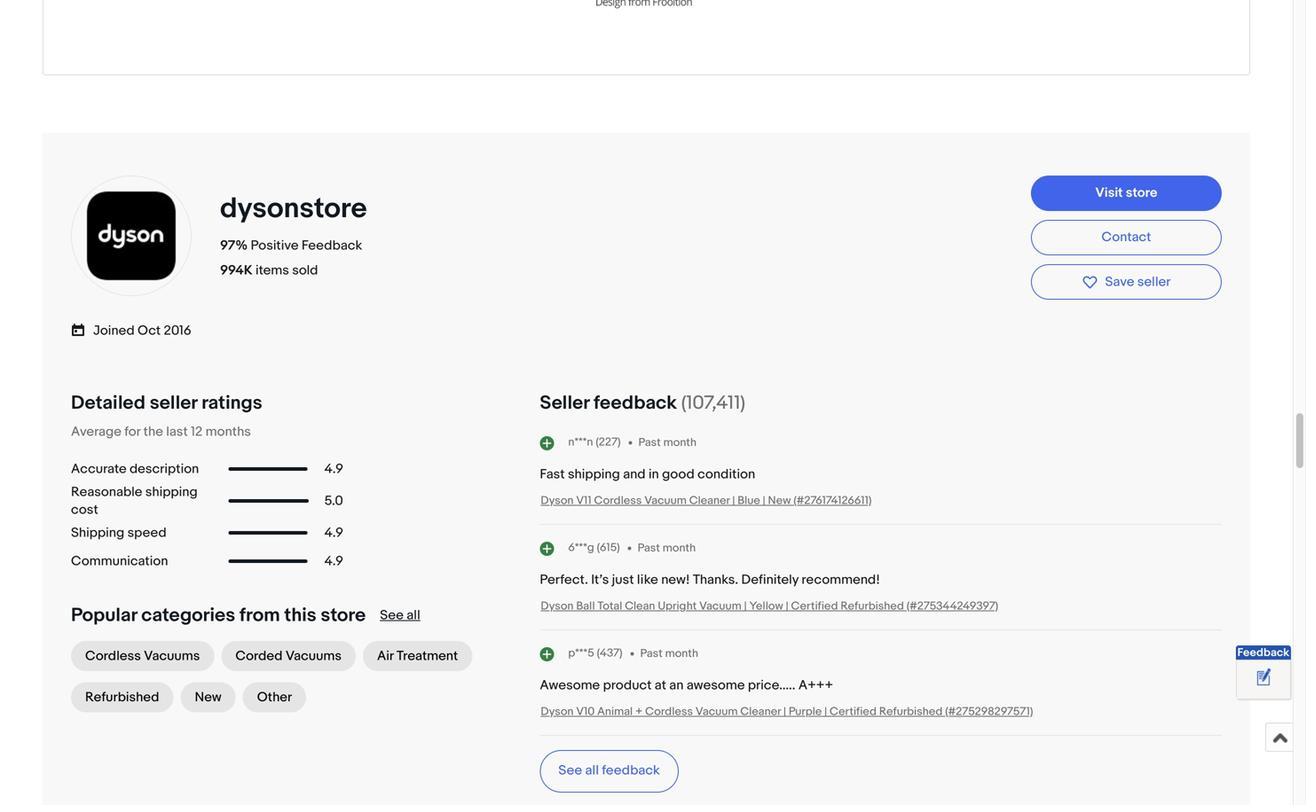 Task type: locate. For each thing, give the bounding box(es) containing it.
2 vertical spatial 4.9
[[324, 554, 343, 570]]

0 vertical spatial feedback
[[302, 238, 362, 254]]

0 vertical spatial past
[[639, 436, 661, 450]]

past for and
[[639, 436, 661, 450]]

other link
[[243, 683, 306, 713]]

dyson for awesome
[[541, 706, 574, 719]]

dysonstore
[[220, 192, 367, 226]]

0 horizontal spatial all
[[407, 608, 420, 624]]

see all link
[[380, 608, 420, 624]]

dyson left v10
[[541, 706, 574, 719]]

1 vertical spatial cleaner
[[740, 706, 781, 719]]

vacuums for corded vacuums
[[286, 649, 342, 665]]

| left yellow
[[744, 600, 747, 614]]

0 vertical spatial store
[[1126, 185, 1158, 201]]

see
[[380, 608, 404, 624], [559, 763, 582, 779]]

0 horizontal spatial store
[[321, 604, 366, 628]]

feedback up the (227)
[[594, 392, 677, 415]]

| right yellow
[[786, 600, 789, 614]]

1 dyson from the top
[[541, 494, 574, 508]]

dyson v11 cordless vacuum cleaner | blue | new (#276174126611) link
[[541, 494, 872, 508]]

store right this
[[321, 604, 366, 628]]

vacuum down "awesome"
[[696, 706, 738, 719]]

2 vertical spatial past
[[640, 647, 663, 661]]

visit store link
[[1031, 176, 1222, 211]]

purple
[[789, 706, 822, 719]]

1 vertical spatial all
[[585, 763, 599, 779]]

contact
[[1102, 229, 1151, 245]]

2 vacuums from the left
[[286, 649, 342, 665]]

cleaner down price…..
[[740, 706, 781, 719]]

cleaner down condition
[[689, 494, 730, 508]]

seller inside button
[[1137, 274, 1171, 290]]

new right blue
[[768, 494, 791, 508]]

a+++
[[799, 678, 833, 694]]

past month up new!
[[638, 542, 696, 555]]

average
[[71, 424, 121, 440]]

shipping up v11
[[568, 467, 620, 483]]

1 horizontal spatial store
[[1126, 185, 1158, 201]]

all for see all feedback
[[585, 763, 599, 779]]

0 horizontal spatial new
[[195, 690, 222, 706]]

| right blue
[[763, 494, 766, 508]]

p***5 (437)
[[568, 647, 623, 661]]

shipping down description
[[145, 485, 198, 501]]

0 vertical spatial see
[[380, 608, 404, 624]]

0 horizontal spatial shipping
[[145, 485, 198, 501]]

1 4.9 from the top
[[324, 462, 343, 478]]

vacuum down thanks.
[[699, 600, 742, 614]]

past up fast shipping and in good condition
[[639, 436, 661, 450]]

shipping
[[71, 525, 124, 541]]

past up "at" on the right bottom of page
[[640, 647, 663, 661]]

shipping inside reasonable shipping cost
[[145, 485, 198, 501]]

it's
[[591, 573, 609, 588]]

dyson down the perfect.
[[541, 600, 574, 614]]

0 vertical spatial all
[[407, 608, 420, 624]]

0 horizontal spatial cleaner
[[689, 494, 730, 508]]

seller
[[1137, 274, 1171, 290], [150, 392, 197, 415]]

2 horizontal spatial cordless
[[645, 706, 693, 719]]

joined
[[93, 323, 135, 339]]

past month for an
[[640, 647, 698, 661]]

vacuums down this
[[286, 649, 342, 665]]

month up good
[[663, 436, 697, 450]]

994k items sold
[[220, 263, 318, 279]]

| left blue
[[732, 494, 735, 508]]

0 vertical spatial certified
[[791, 600, 838, 614]]

new left other
[[195, 690, 222, 706]]

1 horizontal spatial see
[[559, 763, 582, 779]]

refurbished
[[841, 600, 904, 614], [85, 690, 159, 706], [879, 706, 943, 719]]

perfect.
[[540, 573, 588, 588]]

dyson v11 cordless vacuum cleaner | blue | new (#276174126611)
[[541, 494, 872, 508]]

refurbished link
[[71, 683, 173, 713]]

| left purple
[[784, 706, 786, 719]]

months
[[206, 424, 251, 440]]

2 vertical spatial cordless
[[645, 706, 693, 719]]

1 vacuums from the left
[[144, 649, 200, 665]]

awesome
[[687, 678, 745, 694]]

1 horizontal spatial vacuums
[[286, 649, 342, 665]]

0 vertical spatial month
[[663, 436, 697, 450]]

0 vertical spatial past month
[[639, 436, 697, 450]]

blue
[[738, 494, 760, 508]]

good
[[662, 467, 695, 483]]

thanks.
[[693, 573, 738, 588]]

1 vertical spatial past month
[[638, 542, 696, 555]]

2 dyson from the top
[[541, 600, 574, 614]]

past month up an
[[640, 647, 698, 661]]

1 horizontal spatial seller
[[1137, 274, 1171, 290]]

description
[[130, 462, 199, 478]]

accurate description
[[71, 462, 199, 478]]

certified down the a+++ at the bottom
[[830, 706, 877, 719]]

2 vertical spatial dyson
[[541, 706, 574, 719]]

seller up "last"
[[150, 392, 197, 415]]

like
[[637, 573, 658, 588]]

shipping speed
[[71, 525, 167, 541]]

994k
[[220, 263, 253, 279]]

2 4.9 from the top
[[324, 525, 343, 541]]

seller feedback (107,411)
[[540, 392, 746, 415]]

new link
[[181, 683, 236, 713]]

0 horizontal spatial vacuums
[[144, 649, 200, 665]]

new inside 'link'
[[195, 690, 222, 706]]

save seller
[[1105, 274, 1171, 290]]

1 vertical spatial cordless
[[85, 649, 141, 665]]

contact link
[[1031, 220, 1222, 256]]

0 vertical spatial seller
[[1137, 274, 1171, 290]]

recommend!
[[802, 573, 880, 588]]

cordless
[[594, 494, 642, 508], [85, 649, 141, 665], [645, 706, 693, 719]]

dyson left v11
[[541, 494, 574, 508]]

cordless vacuums link
[[71, 642, 214, 672]]

1 horizontal spatial shipping
[[568, 467, 620, 483]]

1 horizontal spatial cordless
[[594, 494, 642, 508]]

see for see all feedback
[[559, 763, 582, 779]]

1 horizontal spatial feedback
[[1238, 646, 1290, 660]]

dyson for perfect.
[[541, 600, 574, 614]]

0 vertical spatial 4.9
[[324, 462, 343, 478]]

past month up good
[[639, 436, 697, 450]]

accurate
[[71, 462, 127, 478]]

dyson
[[541, 494, 574, 508], [541, 600, 574, 614], [541, 706, 574, 719]]

refurbished left (#275298297571) at the right
[[879, 706, 943, 719]]

1 vertical spatial seller
[[150, 392, 197, 415]]

2 vertical spatial past month
[[640, 647, 698, 661]]

store right "visit" on the top
[[1126, 185, 1158, 201]]

feedback down +
[[602, 763, 660, 779]]

0 horizontal spatial see
[[380, 608, 404, 624]]

month
[[663, 436, 697, 450], [663, 542, 696, 555], [665, 647, 698, 661]]

1 vertical spatial shipping
[[145, 485, 198, 501]]

vacuum for new!
[[699, 600, 742, 614]]

past
[[639, 436, 661, 450], [638, 542, 660, 555], [640, 647, 663, 661]]

see down v10
[[559, 763, 582, 779]]

vacuum
[[644, 494, 687, 508], [699, 600, 742, 614], [696, 706, 738, 719]]

air treatment
[[377, 649, 458, 665]]

1 vertical spatial feedback
[[602, 763, 660, 779]]

yellow
[[749, 600, 783, 614]]

all down v10
[[585, 763, 599, 779]]

2 vertical spatial vacuum
[[696, 706, 738, 719]]

cordless down and
[[594, 494, 642, 508]]

vacuums down categories
[[144, 649, 200, 665]]

3 dyson from the top
[[541, 706, 574, 719]]

cordless down an
[[645, 706, 693, 719]]

1 horizontal spatial all
[[585, 763, 599, 779]]

1 horizontal spatial new
[[768, 494, 791, 508]]

1 vertical spatial dyson
[[541, 600, 574, 614]]

12
[[191, 424, 203, 440]]

month up awesome product at an awesome price…..  a+++
[[665, 647, 698, 661]]

other
[[257, 690, 292, 706]]

0 horizontal spatial seller
[[150, 392, 197, 415]]

see for see all
[[380, 608, 404, 624]]

see up 'air'
[[380, 608, 404, 624]]

oct
[[138, 323, 161, 339]]

certified down recommend!
[[791, 600, 838, 614]]

feedback
[[302, 238, 362, 254], [1238, 646, 1290, 660]]

1 vertical spatial see
[[559, 763, 582, 779]]

past month
[[639, 436, 697, 450], [638, 542, 696, 555], [640, 647, 698, 661]]

shipping for reasonable
[[145, 485, 198, 501]]

past for at
[[640, 647, 663, 661]]

month up new!
[[663, 542, 696, 555]]

past month for in
[[639, 436, 697, 450]]

(227)
[[596, 436, 621, 450]]

1 vertical spatial vacuum
[[699, 600, 742, 614]]

certified
[[791, 600, 838, 614], [830, 706, 877, 719]]

treatment
[[397, 649, 458, 665]]

0 vertical spatial vacuum
[[644, 494, 687, 508]]

1 vertical spatial month
[[663, 542, 696, 555]]

seller right save
[[1137, 274, 1171, 290]]

0 vertical spatial dyson
[[541, 494, 574, 508]]

cordless vacuums
[[85, 649, 200, 665]]

communication
[[71, 554, 168, 570]]

all up the air treatment link
[[407, 608, 420, 624]]

cordless down "popular"
[[85, 649, 141, 665]]

store
[[1126, 185, 1158, 201], [321, 604, 366, 628]]

new
[[768, 494, 791, 508], [195, 690, 222, 706]]

past up like
[[638, 542, 660, 555]]

vacuums
[[144, 649, 200, 665], [286, 649, 342, 665]]

1 vertical spatial new
[[195, 690, 222, 706]]

0 vertical spatial shipping
[[568, 467, 620, 483]]

2 vertical spatial month
[[665, 647, 698, 661]]

the
[[143, 424, 163, 440]]

0 horizontal spatial feedback
[[302, 238, 362, 254]]

refurbished down cordless vacuums link
[[85, 690, 159, 706]]

vacuum down in
[[644, 494, 687, 508]]

fast
[[540, 467, 565, 483]]

1 vertical spatial feedback
[[1238, 646, 1290, 660]]

1 vertical spatial past
[[638, 542, 660, 555]]

detailed
[[71, 392, 146, 415]]

1 vertical spatial 4.9
[[324, 525, 343, 541]]



Task type: describe. For each thing, give the bounding box(es) containing it.
save seller button
[[1031, 264, 1222, 300]]

97% positive feedback
[[220, 238, 362, 254]]

in
[[649, 467, 659, 483]]

fast shipping and in good condition
[[540, 467, 755, 483]]

vacuums for cordless vacuums
[[144, 649, 200, 665]]

2016
[[164, 323, 191, 339]]

air
[[377, 649, 394, 665]]

from
[[240, 604, 280, 628]]

seller
[[540, 392, 589, 415]]

positive
[[251, 238, 299, 254]]

visit
[[1095, 185, 1123, 201]]

0 vertical spatial cordless
[[594, 494, 642, 508]]

shipping for fast
[[568, 467, 620, 483]]

dyson v10 animal + cordless vacuum cleaner | purple | certified refurbished (#275298297571) link
[[541, 706, 1033, 719]]

dyson for fast
[[541, 494, 574, 508]]

see all
[[380, 608, 420, 624]]

joined oct 2016
[[93, 323, 191, 339]]

awesome
[[540, 678, 600, 694]]

v11
[[576, 494, 592, 508]]

4.9 for speed
[[324, 525, 343, 541]]

perfect. it's just like new! thanks. definitely recommend!
[[540, 573, 880, 588]]

categories
[[141, 604, 235, 628]]

popular
[[71, 604, 137, 628]]

for
[[124, 424, 140, 440]]

6***g
[[568, 541, 594, 555]]

ratings
[[202, 392, 262, 415]]

clean
[[625, 600, 655, 614]]

total
[[598, 600, 622, 614]]

corded vacuums
[[235, 649, 342, 665]]

at
[[655, 678, 666, 694]]

see all feedback
[[559, 763, 660, 779]]

visit store
[[1095, 185, 1158, 201]]

product
[[603, 678, 652, 694]]

6***g (615)
[[568, 541, 620, 555]]

n***n (227)
[[568, 436, 621, 450]]

definitely
[[741, 573, 799, 588]]

average for the last 12 months
[[71, 424, 251, 440]]

reasonable shipping cost
[[71, 485, 198, 518]]

seller for detailed
[[150, 392, 197, 415]]

text__icon wrapper image
[[71, 321, 93, 338]]

| right purple
[[824, 706, 827, 719]]

air treatment link
[[363, 642, 472, 672]]

animal
[[597, 706, 633, 719]]

corded
[[235, 649, 283, 665]]

seller for save
[[1137, 274, 1171, 290]]

items
[[256, 263, 289, 279]]

reasonable
[[71, 485, 142, 501]]

n***n
[[568, 436, 593, 450]]

corded vacuums link
[[221, 642, 356, 672]]

3 4.9 from the top
[[324, 554, 343, 570]]

popular categories from this store
[[71, 604, 366, 628]]

dyson ball total clean upright vacuum | yellow | certified refurbished (#275344249397)
[[541, 600, 999, 614]]

last
[[166, 424, 188, 440]]

just
[[612, 573, 634, 588]]

4.9 for description
[[324, 462, 343, 478]]

cost
[[71, 502, 98, 518]]

0 vertical spatial feedback
[[594, 392, 677, 415]]

month for good
[[663, 436, 697, 450]]

month for awesome
[[665, 647, 698, 661]]

past for just
[[638, 542, 660, 555]]

+
[[635, 706, 643, 719]]

awesome product at an awesome price…..  a+++
[[540, 678, 833, 694]]

refurbished down recommend!
[[841, 600, 904, 614]]

dyson v10 animal + cordless vacuum cleaner | purple | certified refurbished (#275298297571)
[[541, 706, 1033, 719]]

ball
[[576, 600, 595, 614]]

dysonstore link
[[220, 192, 373, 226]]

and
[[623, 467, 646, 483]]

5.0
[[324, 494, 343, 509]]

(#275344249397)
[[907, 600, 999, 614]]

dysonstore image
[[69, 174, 193, 298]]

(615)
[[597, 541, 620, 555]]

new!
[[661, 573, 690, 588]]

0 vertical spatial new
[[768, 494, 791, 508]]

detailed seller ratings
[[71, 392, 262, 415]]

0 horizontal spatial cordless
[[85, 649, 141, 665]]

0 vertical spatial cleaner
[[689, 494, 730, 508]]

month for new!
[[663, 542, 696, 555]]

p***5
[[568, 647, 594, 661]]

(#276174126611)
[[794, 494, 872, 508]]

price…..
[[748, 678, 796, 694]]

condition
[[698, 467, 755, 483]]

past month for like
[[638, 542, 696, 555]]

all for see all
[[407, 608, 420, 624]]

upright
[[658, 600, 697, 614]]

speed
[[127, 525, 167, 541]]

this
[[284, 604, 316, 628]]

1 vertical spatial store
[[321, 604, 366, 628]]

dyson ball total clean upright vacuum | yellow | certified refurbished (#275344249397) link
[[541, 600, 999, 614]]

an
[[669, 678, 684, 694]]

save
[[1105, 274, 1135, 290]]

1 horizontal spatial cleaner
[[740, 706, 781, 719]]

97%
[[220, 238, 248, 254]]

1 vertical spatial certified
[[830, 706, 877, 719]]

(437)
[[597, 647, 623, 661]]

vacuum for awesome
[[696, 706, 738, 719]]

v10
[[576, 706, 595, 719]]



Task type: vqa. For each thing, say whether or not it's contained in the screenshot.
the topmost All
yes



